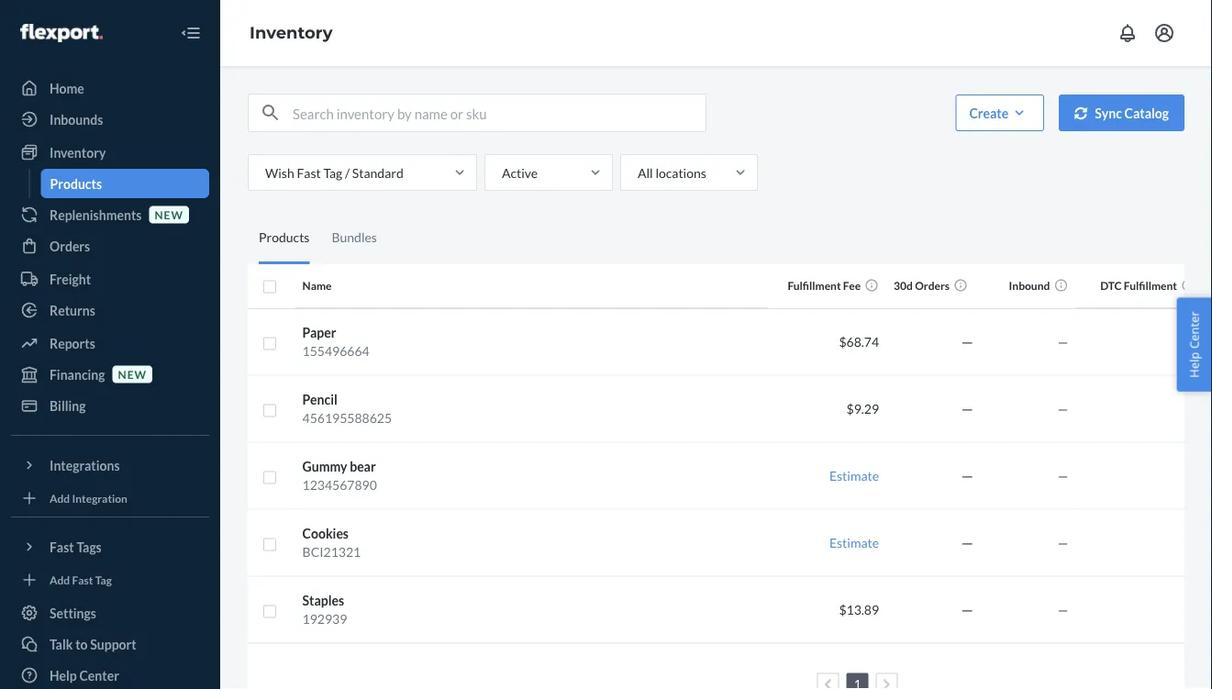 Task type: vqa. For each thing, say whether or not it's contained in the screenshot.
bottom Duty
no



Task type: locate. For each thing, give the bounding box(es) containing it.
paper
[[303, 325, 336, 341]]

add for add integration
[[50, 492, 70, 505]]

estimate link for 1234567890
[[830, 468, 880, 484]]

1 vertical spatial help center
[[50, 668, 119, 683]]

orders link
[[11, 231, 209, 261]]

square image left pencil
[[263, 403, 277, 418]]

1 vertical spatial fast
[[50, 539, 74, 555]]

1 horizontal spatial fulfillment
[[1124, 279, 1178, 293]]

2 — from the top
[[1058, 401, 1069, 417]]

orders right 30d
[[915, 279, 950, 293]]

fee
[[844, 279, 861, 293]]

add integration link
[[11, 487, 209, 510]]

square image left the paper
[[263, 336, 277, 351]]

0 for $13.89
[[1203, 602, 1211, 618]]

1 horizontal spatial help center
[[1187, 311, 1203, 378]]

estimate for 1234567890
[[830, 468, 880, 484]]

gummy
[[303, 459, 347, 475]]

$68.74
[[840, 334, 880, 350]]

reports
[[50, 336, 95, 351]]

tag for add
[[95, 573, 112, 587]]

fast for wish
[[297, 165, 321, 180]]

1 fulfillment from the left
[[788, 279, 841, 293]]

square image
[[263, 280, 277, 294], [263, 537, 277, 552], [263, 604, 277, 619]]

home
[[50, 80, 84, 96]]

0 horizontal spatial help center
[[50, 668, 119, 683]]

1 0 from the top
[[1203, 334, 1211, 350]]

help center inside button
[[1187, 311, 1203, 378]]

add integration
[[50, 492, 128, 505]]

fast inside add fast tag link
[[72, 573, 93, 587]]

help center
[[1187, 311, 1203, 378], [50, 668, 119, 683]]

1 vertical spatial add
[[50, 573, 70, 587]]

2 square image from the top
[[263, 537, 277, 552]]

billing
[[50, 398, 86, 414]]

1 horizontal spatial center
[[1187, 311, 1203, 349]]

staples 192939
[[303, 593, 347, 627]]

create button
[[956, 95, 1045, 131]]

1 vertical spatial inventory
[[50, 145, 106, 160]]

billing link
[[11, 391, 209, 420]]

tag
[[324, 165, 343, 180], [95, 573, 112, 587]]

0 for $9.29
[[1203, 401, 1211, 417]]

0 horizontal spatial center
[[79, 668, 119, 683]]

fast inside fast tags "dropdown button"
[[50, 539, 74, 555]]

0 vertical spatial new
[[155, 208, 184, 221]]

products
[[50, 176, 102, 191], [259, 230, 310, 245]]

orders
[[50, 238, 90, 254], [915, 279, 950, 293]]

155496664
[[303, 343, 370, 359]]

flexport logo image
[[20, 24, 103, 42]]

staples
[[303, 593, 344, 609]]

1 vertical spatial square image
[[263, 537, 277, 552]]

0
[[1203, 334, 1211, 350], [1203, 401, 1211, 417], [1203, 468, 1211, 484], [1203, 535, 1211, 551], [1203, 602, 1211, 618]]

chevron right image
[[883, 678, 891, 689]]

1 vertical spatial help
[[50, 668, 77, 683]]

4 0 from the top
[[1203, 535, 1211, 551]]

add
[[50, 492, 70, 505], [50, 573, 70, 587]]

1 vertical spatial estimate
[[830, 535, 880, 551]]

chevron left image
[[825, 678, 833, 689]]

2 0 from the top
[[1203, 401, 1211, 417]]

fast tags
[[50, 539, 102, 555]]

fulfillment
[[788, 279, 841, 293], [1124, 279, 1178, 293]]

1 horizontal spatial products
[[259, 230, 310, 245]]

catalog
[[1125, 105, 1170, 121]]

2 ― from the top
[[961, 401, 974, 417]]

1 vertical spatial estimate link
[[830, 535, 880, 551]]

fast down tags
[[72, 573, 93, 587]]

settings link
[[11, 599, 209, 628]]

gummy bear 1234567890
[[303, 459, 377, 493]]

fulfillment fee
[[788, 279, 861, 293]]

new down "reports" link
[[118, 368, 147, 381]]

1 square image from the top
[[263, 336, 277, 351]]

estimate link up "$13.89" on the bottom
[[830, 535, 880, 551]]

0 horizontal spatial fulfillment
[[788, 279, 841, 293]]

1 horizontal spatial inventory link
[[250, 23, 333, 43]]

1 vertical spatial square image
[[263, 403, 277, 418]]

1 estimate link from the top
[[830, 468, 880, 484]]

add fast tag
[[50, 573, 112, 587]]

— for $68.74
[[1058, 334, 1069, 350]]

1 vertical spatial orders
[[915, 279, 950, 293]]

cookies bci21321
[[303, 526, 361, 560]]

0 horizontal spatial inventory
[[50, 145, 106, 160]]

square image left staples at the bottom of the page
[[263, 604, 277, 619]]

fast
[[297, 165, 321, 180], [50, 539, 74, 555], [72, 573, 93, 587]]

tags
[[77, 539, 102, 555]]

1 — from the top
[[1058, 334, 1069, 350]]

square image left name
[[263, 280, 277, 294]]

estimate link
[[830, 468, 880, 484], [830, 535, 880, 551]]

1 add from the top
[[50, 492, 70, 505]]

0 vertical spatial help
[[1187, 352, 1203, 378]]

estimate
[[830, 468, 880, 484], [830, 535, 880, 551]]

0 vertical spatial estimate link
[[830, 468, 880, 484]]

1 estimate from the top
[[830, 468, 880, 484]]

0 vertical spatial orders
[[50, 238, 90, 254]]

1 horizontal spatial new
[[155, 208, 184, 221]]

30d orders
[[894, 279, 950, 293]]

5 0 from the top
[[1203, 602, 1211, 618]]

tag left / at the top left
[[324, 165, 343, 180]]

dtc fulfillment
[[1101, 279, 1178, 293]]

products link
[[41, 169, 209, 198]]

tag down fast tags "dropdown button"
[[95, 573, 112, 587]]

0 vertical spatial inventory
[[250, 23, 333, 43]]

2 estimate link from the top
[[830, 535, 880, 551]]

0 vertical spatial square image
[[263, 280, 277, 294]]

4 ― from the top
[[961, 535, 974, 551]]

0 vertical spatial estimate
[[830, 468, 880, 484]]

new down products link
[[155, 208, 184, 221]]

0 vertical spatial add
[[50, 492, 70, 505]]

0 vertical spatial products
[[50, 176, 102, 191]]

2 vertical spatial square image
[[263, 470, 277, 485]]

fulfillment left fee
[[788, 279, 841, 293]]

pencil
[[303, 392, 338, 408]]

add left integration
[[50, 492, 70, 505]]

orders up freight
[[50, 238, 90, 254]]

0 vertical spatial square image
[[263, 336, 277, 351]]

sync alt image
[[1075, 107, 1088, 120]]

freight
[[50, 271, 91, 287]]

0 horizontal spatial products
[[50, 176, 102, 191]]

square image for staples
[[263, 604, 277, 619]]

1 horizontal spatial tag
[[324, 165, 343, 180]]

―
[[961, 334, 974, 350], [961, 401, 974, 417], [961, 468, 974, 484], [961, 535, 974, 551], [961, 602, 974, 618]]

1 vertical spatial center
[[79, 668, 119, 683]]

4 — from the top
[[1058, 535, 1069, 551]]

3 — from the top
[[1058, 468, 1069, 484]]

― for $9.29
[[961, 401, 974, 417]]

0 horizontal spatial tag
[[95, 573, 112, 587]]

3 square image from the top
[[263, 604, 277, 619]]

estimate down $9.29
[[830, 468, 880, 484]]

sync catalog
[[1095, 105, 1170, 121]]

locations
[[656, 165, 707, 180]]

new
[[155, 208, 184, 221], [118, 368, 147, 381]]

square image
[[263, 336, 277, 351], [263, 403, 277, 418], [263, 470, 277, 485]]

0 horizontal spatial help
[[50, 668, 77, 683]]

add inside "link"
[[50, 492, 70, 505]]

standard
[[352, 165, 404, 180]]

tag inside add fast tag link
[[95, 573, 112, 587]]

estimate link for bci21321
[[830, 535, 880, 551]]

fast left tags
[[50, 539, 74, 555]]

0 vertical spatial center
[[1187, 311, 1203, 349]]

0 horizontal spatial inventory link
[[11, 138, 209, 167]]

inventory
[[250, 23, 333, 43], [50, 145, 106, 160]]

sync
[[1095, 105, 1123, 121]]

2 estimate from the top
[[830, 535, 880, 551]]

estimate link down $9.29
[[830, 468, 880, 484]]

1234567890
[[303, 477, 377, 493]]

tag for wish
[[324, 165, 343, 180]]

2 add from the top
[[50, 573, 70, 587]]

products up name
[[259, 230, 310, 245]]

3 0 from the top
[[1203, 468, 1211, 484]]

talk to support button
[[11, 630, 209, 659]]

5 ― from the top
[[961, 602, 974, 618]]

inventory link
[[250, 23, 333, 43], [11, 138, 209, 167]]

square image left gummy
[[263, 470, 277, 485]]

3 square image from the top
[[263, 470, 277, 485]]

0 vertical spatial tag
[[324, 165, 343, 180]]

reports link
[[11, 329, 209, 358]]

1 vertical spatial tag
[[95, 573, 112, 587]]

2 vertical spatial square image
[[263, 604, 277, 619]]

open notifications image
[[1117, 22, 1139, 44]]

0 vertical spatial help center
[[1187, 311, 1203, 378]]

center
[[1187, 311, 1203, 349], [79, 668, 119, 683]]

0 vertical spatial fast
[[297, 165, 321, 180]]

square image left cookies
[[263, 537, 277, 552]]

help
[[1187, 352, 1203, 378], [50, 668, 77, 683]]

returns
[[50, 302, 95, 318]]

0 horizontal spatial orders
[[50, 238, 90, 254]]

fast right wish on the top
[[297, 165, 321, 180]]

2 vertical spatial fast
[[72, 573, 93, 587]]

add up settings
[[50, 573, 70, 587]]

products up replenishments
[[50, 176, 102, 191]]

2 square image from the top
[[263, 403, 277, 418]]

1 horizontal spatial help
[[1187, 352, 1203, 378]]

inbounds
[[50, 112, 103, 127]]

square image for 456195588625
[[263, 403, 277, 418]]

Search inventory by name or sku text field
[[293, 95, 706, 131]]

0 horizontal spatial new
[[118, 368, 147, 381]]

fulfillment right dtc
[[1124, 279, 1178, 293]]

1 ― from the top
[[961, 334, 974, 350]]

name
[[303, 279, 332, 293]]

1 vertical spatial new
[[118, 368, 147, 381]]

5 — from the top
[[1058, 602, 1069, 618]]

center inside button
[[1187, 311, 1203, 349]]

estimate up "$13.89" on the bottom
[[830, 535, 880, 551]]

—
[[1058, 334, 1069, 350], [1058, 401, 1069, 417], [1058, 468, 1069, 484], [1058, 535, 1069, 551], [1058, 602, 1069, 618]]



Task type: describe. For each thing, give the bounding box(es) containing it.
192939
[[303, 611, 347, 627]]

add for add fast tag
[[50, 573, 70, 587]]

0 vertical spatial inventory link
[[250, 23, 333, 43]]

— for $9.29
[[1058, 401, 1069, 417]]

wish fast tag / standard
[[265, 165, 404, 180]]

inbounds link
[[11, 105, 209, 134]]

fast for add
[[72, 573, 93, 587]]

home link
[[11, 73, 209, 103]]

2 fulfillment from the left
[[1124, 279, 1178, 293]]

square image for 1234567890
[[263, 470, 277, 485]]

square image for 155496664
[[263, 336, 277, 351]]

orders inside orders link
[[50, 238, 90, 254]]

sync catalog button
[[1060, 95, 1185, 131]]

456195588625
[[303, 410, 392, 426]]

settings
[[50, 605, 96, 621]]

all
[[638, 165, 653, 180]]

help inside button
[[1187, 352, 1203, 378]]

bundles
[[332, 230, 377, 245]]

30d
[[894, 279, 913, 293]]

financing
[[50, 367, 105, 382]]

close navigation image
[[180, 22, 202, 44]]

products inside products link
[[50, 176, 102, 191]]

wish
[[265, 165, 294, 180]]

1 horizontal spatial orders
[[915, 279, 950, 293]]

support
[[90, 637, 136, 652]]

create
[[970, 105, 1009, 121]]

1 vertical spatial products
[[259, 230, 310, 245]]

cookies
[[303, 526, 349, 542]]

open account menu image
[[1154, 22, 1176, 44]]

1 horizontal spatial inventory
[[250, 23, 333, 43]]

bci21321
[[303, 544, 361, 560]]

talk to support
[[50, 637, 136, 652]]

3 ― from the top
[[961, 468, 974, 484]]

all locations
[[638, 165, 707, 180]]

/
[[345, 165, 350, 180]]

active
[[502, 165, 538, 180]]

replenishments
[[50, 207, 142, 223]]

— for $13.89
[[1058, 602, 1069, 618]]

paper 155496664
[[303, 325, 370, 359]]

integration
[[72, 492, 128, 505]]

new for replenishments
[[155, 208, 184, 221]]

pencil 456195588625
[[303, 392, 392, 426]]

$9.29
[[847, 401, 880, 417]]

add fast tag link
[[11, 569, 209, 591]]

freight link
[[11, 264, 209, 294]]

returns link
[[11, 296, 209, 325]]

dtc
[[1101, 279, 1122, 293]]

help center button
[[1177, 298, 1213, 392]]

to
[[75, 637, 88, 652]]

bear
[[350, 459, 376, 475]]

square image for cookies
[[263, 537, 277, 552]]

0 for $68.74
[[1203, 334, 1211, 350]]

integrations button
[[11, 451, 209, 480]]

new for financing
[[118, 368, 147, 381]]

integrations
[[50, 458, 120, 473]]

― for $13.89
[[961, 602, 974, 618]]

inbound
[[1009, 279, 1051, 293]]

talk
[[50, 637, 73, 652]]

1 vertical spatial inventory link
[[11, 138, 209, 167]]

1 square image from the top
[[263, 280, 277, 294]]

estimate for bci21321
[[830, 535, 880, 551]]

fast tags button
[[11, 532, 209, 562]]

help center link
[[11, 661, 209, 689]]

― for $68.74
[[961, 334, 974, 350]]

$13.89
[[840, 602, 880, 618]]



